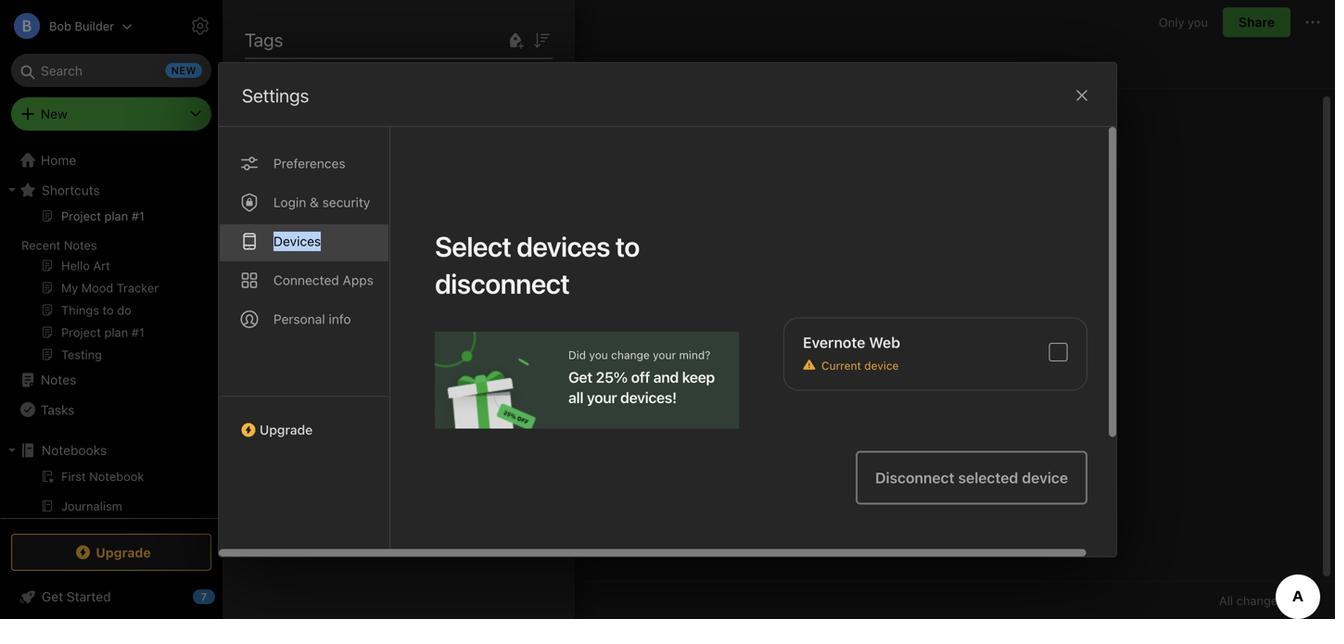 Task type: locate. For each thing, give the bounding box(es) containing it.
0 vertical spatial your
[[653, 349, 676, 362]]

0 horizontal spatial your
[[587, 389, 617, 407]]

recent
[[21, 238, 61, 252]]

device down web in the bottom of the page
[[865, 359, 899, 372]]

notes right recent
[[64, 238, 97, 252]]

notes up tasks
[[41, 372, 76, 388]]

all
[[1220, 594, 1234, 608]]

1,
[[353, 57, 363, 72]]

did you change your mind? get 25% off and keep all your devices!
[[569, 349, 715, 407]]

0 horizontal spatial you
[[589, 349, 608, 362]]

personal
[[274, 311, 325, 327]]

connected apps
[[274, 273, 374, 288]]

expand notebooks image
[[5, 443, 19, 458]]

notes
[[64, 238, 97, 252], [41, 372, 76, 388]]

evernote
[[803, 334, 866, 351]]

current device
[[822, 359, 899, 372]]

only you
[[1159, 15, 1209, 29]]

0 vertical spatial you
[[1188, 15, 1209, 29]]

disconnect selected device
[[876, 469, 1069, 487]]

0 vertical spatial notes
[[64, 238, 97, 252]]

personal info
[[274, 311, 351, 327]]

did
[[569, 349, 586, 362]]

1 vertical spatial you
[[589, 349, 608, 362]]

0 vertical spatial upgrade button
[[219, 396, 390, 445]]

tab list
[[219, 127, 391, 549]]

tasks button
[[0, 395, 214, 425]]

group
[[0, 466, 214, 555]]

tasks
[[41, 402, 75, 418]]

your
[[653, 349, 676, 362], [587, 389, 617, 407]]

notebooks link
[[0, 436, 214, 466]]

device
[[865, 359, 899, 372], [1023, 469, 1069, 487]]

mind?
[[679, 349, 711, 362]]

to
[[616, 230, 640, 263]]

selected
[[959, 469, 1019, 487]]

0 vertical spatial device
[[865, 359, 899, 372]]

you
[[1188, 15, 1209, 29], [589, 349, 608, 362]]

nov
[[326, 57, 350, 72]]

upgrade button
[[219, 396, 390, 445], [11, 534, 211, 571]]

preferences
[[274, 156, 346, 171]]

0 horizontal spatial upgrade button
[[11, 534, 211, 571]]

1 vertical spatial device
[[1023, 469, 1069, 487]]

security
[[323, 195, 370, 210]]

0 vertical spatial upgrade
[[260, 422, 313, 438]]

you right only
[[1188, 15, 1209, 29]]

upgrade
[[260, 422, 313, 438], [96, 545, 151, 561]]

info
[[329, 311, 351, 327]]

current
[[822, 359, 862, 372]]

keep
[[682, 369, 715, 386]]

1 vertical spatial upgrade button
[[11, 534, 211, 571]]

devices
[[274, 234, 321, 249]]

select
[[435, 230, 511, 263]]

you for only you
[[1188, 15, 1209, 29]]

Note Editor text field
[[223, 89, 1336, 582]]

home
[[41, 153, 76, 168]]

only
[[1159, 15, 1185, 29]]

on
[[308, 57, 323, 72]]

your down 25%
[[587, 389, 617, 407]]

tab list containing preferences
[[219, 127, 391, 549]]

you inside did you change your mind? get 25% off and keep all your devices!
[[589, 349, 608, 362]]

None search field
[[24, 54, 199, 87]]

disconnect selected device button
[[856, 451, 1088, 505]]

&
[[310, 195, 319, 210]]

add tag image
[[265, 590, 288, 612]]

get
[[569, 369, 593, 386]]

home link
[[0, 146, 223, 175]]

edited
[[266, 57, 304, 72]]

you right did
[[589, 349, 608, 362]]

you for did you change your mind? get 25% off and keep all your devices!
[[589, 349, 608, 362]]

device right selected
[[1023, 469, 1069, 487]]

0
[[316, 154, 323, 167]]

Find tags… text field
[[246, 80, 531, 105]]

0 horizontal spatial device
[[865, 359, 899, 372]]

1 horizontal spatial device
[[1023, 469, 1069, 487]]

off
[[631, 369, 650, 386]]

add a reminder image
[[234, 590, 256, 612]]

saved
[[1288, 594, 1321, 608]]

1 horizontal spatial you
[[1188, 15, 1209, 29]]

1 vertical spatial upgrade
[[96, 545, 151, 561]]

your up and
[[653, 349, 676, 362]]

recent notes
[[21, 238, 97, 252]]

share
[[1239, 14, 1275, 30]]

you inside note window element
[[1188, 15, 1209, 29]]

notes inside group
[[64, 238, 97, 252]]

close image
[[1071, 84, 1094, 106]]

1 horizontal spatial your
[[653, 349, 676, 362]]

tree
[[0, 146, 223, 620]]

0 horizontal spatial upgrade
[[96, 545, 151, 561]]



Task type: vqa. For each thing, say whether or not it's contained in the screenshot.
left more actions FIELD
no



Task type: describe. For each thing, give the bounding box(es) containing it.
login
[[274, 195, 306, 210]]

apps
[[343, 273, 374, 288]]

select devices to disconnect
[[435, 230, 640, 300]]

tree containing home
[[0, 146, 223, 620]]

disconnect
[[435, 267, 570, 300]]

(
[[311, 154, 316, 167]]

stores
[[267, 154, 307, 167]]

stores ( 0 )
[[267, 154, 327, 167]]

all
[[569, 389, 584, 407]]

connected
[[274, 273, 339, 288]]

device inside button
[[1023, 469, 1069, 487]]

evernote web
[[803, 334, 901, 351]]

last edited on nov 1, 2023
[[237, 57, 398, 72]]

new
[[41, 106, 68, 122]]

2023
[[366, 57, 398, 72]]

shortcuts button
[[0, 175, 214, 205]]

share button
[[1223, 7, 1291, 37]]

s
[[245, 180, 254, 196]]

settings image
[[189, 15, 211, 37]]

recent notes group
[[0, 205, 214, 373]]

new button
[[11, 97, 211, 131]]

changes
[[1237, 594, 1285, 608]]

shortcuts
[[42, 183, 100, 198]]

disconnect
[[876, 469, 955, 487]]

login & security
[[274, 195, 370, 210]]

1 vertical spatial notes
[[41, 372, 76, 388]]

and
[[654, 369, 679, 386]]

1 vertical spatial your
[[587, 389, 617, 407]]

devices!
[[621, 389, 677, 407]]

web
[[870, 334, 901, 351]]

25%
[[596, 369, 628, 386]]

all changes saved
[[1220, 594, 1321, 608]]

Search text field
[[24, 54, 199, 87]]

1 horizontal spatial upgrade
[[260, 422, 313, 438]]

expand note image
[[236, 11, 258, 33]]

create new tag image
[[505, 29, 527, 52]]

notes link
[[0, 365, 214, 395]]

s row group
[[245, 111, 568, 200]]

settings
[[242, 84, 309, 106]]

last
[[237, 57, 263, 72]]

devices
[[517, 230, 610, 263]]

1 horizontal spatial upgrade button
[[219, 396, 390, 445]]

note window element
[[223, 0, 1336, 620]]

change
[[611, 349, 650, 362]]

tags
[[245, 29, 283, 51]]

notebooks
[[42, 443, 107, 458]]

)
[[323, 154, 327, 167]]



